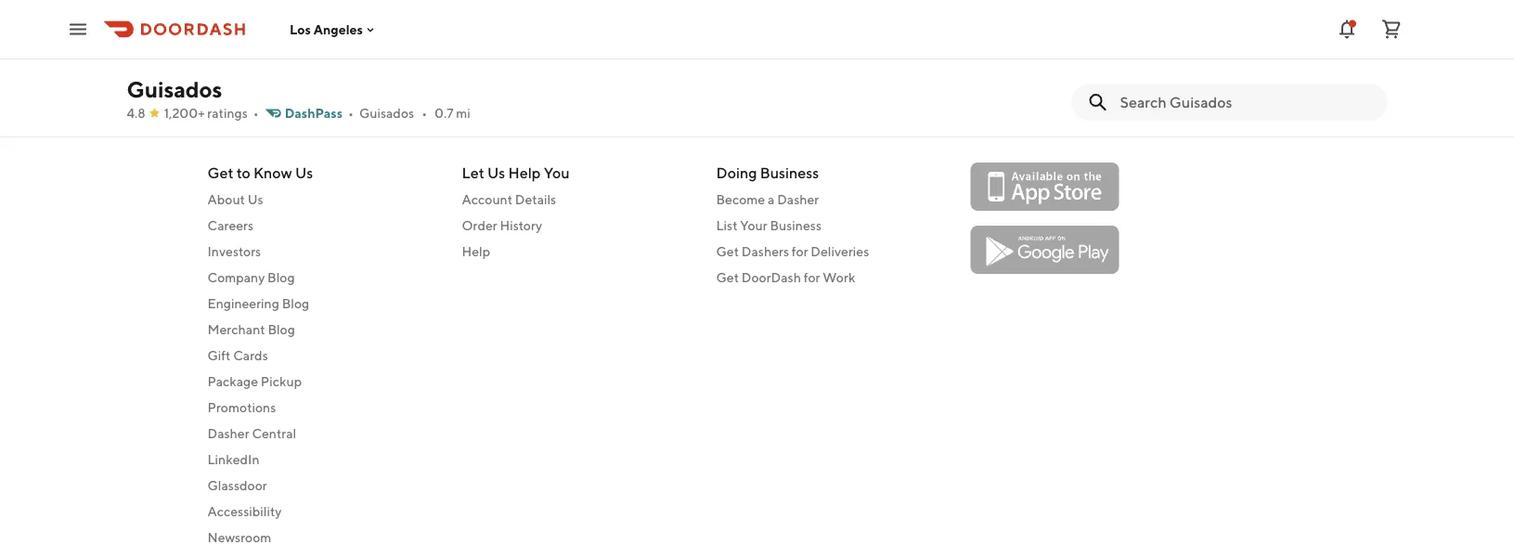 Task type: locate. For each thing, give the bounding box(es) containing it.
us
[[295, 164, 313, 182], [487, 164, 505, 182], [248, 192, 263, 208]]

guisados for guisados
[[127, 76, 222, 102]]

2 vertical spatial blog
[[268, 322, 295, 338]]

1 horizontal spatial help
[[508, 164, 541, 182]]

dasher
[[777, 192, 819, 208], [208, 426, 249, 442]]

let
[[462, 164, 485, 182]]

business up a
[[760, 164, 819, 182]]

1 vertical spatial blog
[[282, 296, 309, 312]]

0 items, open order cart image
[[1381, 18, 1403, 40]]

engineering
[[208, 296, 279, 312]]

blog down engineering blog
[[268, 322, 295, 338]]

newsroom
[[208, 530, 271, 546]]

near up asian near me
[[241, 16, 268, 32]]

0 vertical spatial help
[[508, 164, 541, 182]]

1 horizontal spatial dasher
[[777, 192, 819, 208]]

dashpass
[[285, 105, 343, 121]]

guisados for guisados • 0.7 mi
[[359, 105, 414, 121]]

0 vertical spatial me
[[270, 16, 289, 32]]

ratings
[[207, 105, 248, 121]]

mi
[[456, 105, 471, 121]]

open menu image
[[67, 18, 89, 40]]

0 horizontal spatial dasher
[[208, 426, 249, 442]]

1 horizontal spatial •
[[348, 105, 354, 121]]

guisados left 0.7
[[359, 105, 414, 121]]

for up get doordash for work
[[792, 244, 808, 260]]

0 vertical spatial guisados
[[127, 76, 222, 102]]

1 vertical spatial guisados
[[359, 105, 414, 121]]

company
[[208, 270, 265, 286]]

• right ratings
[[253, 105, 259, 121]]

0 vertical spatial dasher
[[777, 192, 819, 208]]

get left doordash
[[716, 270, 739, 286]]

accessibility link
[[208, 503, 440, 521]]

asian near me
[[208, 42, 290, 58]]

for left work
[[804, 270, 820, 286]]

0 horizontal spatial help
[[462, 244, 490, 260]]

us down get to know us
[[248, 192, 263, 208]]

1 vertical spatial me
[[272, 42, 290, 58]]

0.7
[[435, 105, 454, 121]]

asian
[[208, 42, 240, 58]]

culver
[[462, 42, 501, 58]]

package pickup link
[[208, 373, 440, 391]]

guisados
[[127, 76, 222, 102], [359, 105, 414, 121]]

help down order
[[462, 244, 490, 260]]

investors link
[[208, 243, 440, 261]]

for
[[792, 244, 808, 260], [804, 270, 820, 286]]

a
[[768, 192, 775, 208]]

package
[[208, 374, 258, 390]]

• for guisados • 0.7 mi
[[422, 105, 427, 121]]

accessibility
[[208, 504, 282, 520]]

blog up engineering blog
[[268, 270, 295, 286]]

Item Search search field
[[1120, 92, 1373, 112]]

notification bell image
[[1336, 18, 1358, 40]]

promotions
[[208, 400, 276, 416]]

angeles
[[314, 22, 363, 37]]

1 horizontal spatial guisados
[[359, 105, 414, 121]]

0 horizontal spatial us
[[248, 192, 263, 208]]

•
[[253, 105, 259, 121], [348, 105, 354, 121], [422, 105, 427, 121]]

blog for engineering blog
[[282, 296, 309, 312]]

2 horizontal spatial •
[[422, 105, 427, 121]]

get left to
[[208, 164, 234, 182]]

los angeles button
[[290, 22, 378, 37]]

3 • from the left
[[422, 105, 427, 121]]

1 vertical spatial near
[[243, 42, 269, 58]]

0 vertical spatial near
[[241, 16, 268, 32]]

1,200+ ratings •
[[164, 105, 259, 121]]

0 horizontal spatial •
[[253, 105, 259, 121]]

to
[[236, 164, 250, 182]]

glassdoor link
[[208, 477, 440, 495]]

blog for merchant blog
[[268, 322, 295, 338]]

list your business
[[716, 218, 822, 234]]

• left 0.7
[[422, 105, 427, 121]]

us right let
[[487, 164, 505, 182]]

get for get doordash for work
[[716, 270, 739, 286]]

company blog link
[[208, 269, 440, 287]]

us inside about us "link"
[[248, 192, 263, 208]]

0 horizontal spatial guisados
[[127, 76, 222, 102]]

us right know
[[295, 164, 313, 182]]

merchant blog
[[208, 322, 295, 338]]

glassdoor
[[208, 478, 267, 494]]

1 • from the left
[[253, 105, 259, 121]]

me left los
[[270, 16, 289, 32]]

doordash
[[742, 270, 801, 286]]

me down los
[[272, 42, 290, 58]]

2 vertical spatial get
[[716, 270, 739, 286]]

merchant blog link
[[208, 321, 440, 339]]

us for let us help you
[[487, 164, 505, 182]]

los
[[290, 22, 311, 37]]

account
[[462, 192, 513, 208]]

near for pizza
[[241, 16, 268, 32]]

promotions link
[[208, 399, 440, 417]]

0 vertical spatial blog
[[268, 270, 295, 286]]

2 vertical spatial near
[[251, 94, 277, 110]]

dasher up linkedin
[[208, 426, 249, 442]]

near for asian
[[243, 42, 269, 58]]

work
[[823, 270, 855, 286]]

me
[[270, 16, 289, 32], [272, 42, 290, 58], [280, 94, 298, 110]]

0 vertical spatial for
[[792, 244, 808, 260]]

me right coffee
[[280, 94, 298, 110]]

business
[[760, 164, 819, 182], [770, 218, 822, 234]]

careers
[[208, 218, 254, 234]]

• for dashpass •
[[348, 105, 354, 121]]

2 vertical spatial me
[[280, 94, 298, 110]]

dasher central link
[[208, 425, 440, 443]]

get down list at the left top of the page
[[716, 244, 739, 260]]

2 horizontal spatial us
[[487, 164, 505, 182]]

culver city
[[462, 42, 529, 58]]

business up get dashers for deliveries
[[770, 218, 822, 234]]

help
[[508, 164, 541, 182], [462, 244, 490, 260]]

me inside 'link'
[[272, 42, 290, 58]]

2 • from the left
[[348, 105, 354, 121]]

doing business
[[716, 164, 819, 182]]

guisados up 1,200+
[[127, 76, 222, 102]]

0 vertical spatial business
[[760, 164, 819, 182]]

cards
[[233, 348, 268, 364]]

help up details
[[508, 164, 541, 182]]

1 vertical spatial business
[[770, 218, 822, 234]]

near
[[241, 16, 268, 32], [243, 42, 269, 58], [251, 94, 277, 110]]

near inside 'link'
[[243, 42, 269, 58]]

dasher right a
[[777, 192, 819, 208]]

0 vertical spatial get
[[208, 164, 234, 182]]

you
[[544, 164, 570, 182]]

company blog
[[208, 270, 295, 286]]

become a dasher
[[716, 192, 819, 208]]

for for dashers
[[792, 244, 808, 260]]

1 vertical spatial get
[[716, 244, 739, 260]]

blog down 'company blog' link
[[282, 296, 309, 312]]

get to know us
[[208, 164, 313, 182]]

near right coffee
[[251, 94, 277, 110]]

1 vertical spatial for
[[804, 270, 820, 286]]

• right dashpass
[[348, 105, 354, 121]]

details
[[515, 192, 556, 208]]

get
[[208, 164, 234, 182], [716, 244, 739, 260], [716, 270, 739, 286]]

near down pizza near me
[[243, 42, 269, 58]]

pizza near me link
[[208, 15, 440, 33]]



Task type: describe. For each thing, give the bounding box(es) containing it.
order
[[462, 218, 497, 234]]

coffee
[[208, 94, 248, 110]]

account details link
[[462, 191, 694, 209]]

doing
[[716, 164, 757, 182]]

me for asian near me
[[272, 42, 290, 58]]

help link
[[462, 243, 694, 261]]

me for pizza near me
[[270, 16, 289, 32]]

pizza near me
[[208, 16, 289, 32]]

gift cards link
[[208, 347, 440, 365]]

newsroom link
[[208, 529, 440, 547]]

blog for company blog
[[268, 270, 295, 286]]

1,200+
[[164, 105, 205, 121]]

engineering blog
[[208, 296, 309, 312]]

culver city link
[[462, 41, 694, 59]]

guisados • 0.7 mi
[[359, 105, 471, 121]]

merchant
[[208, 322, 265, 338]]

me for coffee near me
[[280, 94, 298, 110]]

get dashers for deliveries
[[716, 244, 869, 260]]

about us link
[[208, 191, 440, 209]]

coffee near me
[[208, 94, 298, 110]]

account details
[[462, 192, 556, 208]]

linkedin link
[[208, 451, 440, 469]]

dasher central
[[208, 426, 296, 442]]

become a dasher link
[[716, 191, 948, 209]]

know
[[253, 164, 292, 182]]

coffee near me link
[[208, 93, 440, 111]]

gift
[[208, 348, 231, 364]]

dashers
[[742, 244, 789, 260]]

list
[[716, 218, 738, 234]]

asian near me link
[[208, 41, 440, 59]]

list your business link
[[716, 217, 948, 235]]

investors
[[208, 244, 261, 260]]

order history
[[462, 218, 542, 234]]

get for get dashers for deliveries
[[716, 244, 739, 260]]

about us
[[208, 192, 263, 208]]

1 vertical spatial help
[[462, 244, 490, 260]]

get doordash for work
[[716, 270, 855, 286]]

1 horizontal spatial us
[[295, 164, 313, 182]]

4.8
[[127, 105, 145, 121]]

history
[[500, 218, 542, 234]]

get doordash for work link
[[716, 269, 948, 287]]

us for about us
[[248, 192, 263, 208]]

linkedin
[[208, 452, 260, 468]]

1 vertical spatial dasher
[[208, 426, 249, 442]]

become
[[716, 192, 765, 208]]

los angeles
[[290, 22, 363, 37]]

your
[[740, 218, 768, 234]]

near for coffee
[[251, 94, 277, 110]]

package pickup
[[208, 374, 302, 390]]

dashpass •
[[285, 105, 354, 121]]

gift cards
[[208, 348, 268, 364]]

get dashers for deliveries link
[[716, 243, 948, 261]]

central
[[252, 426, 296, 442]]

hollywood
[[462, 94, 526, 110]]

get for get to know us
[[208, 164, 234, 182]]

city
[[504, 42, 529, 58]]

let us help you
[[462, 164, 570, 182]]

engineering blog link
[[208, 295, 440, 313]]

deliveries
[[811, 244, 869, 260]]

pickup
[[261, 374, 302, 390]]

careers link
[[208, 217, 440, 235]]

order history link
[[462, 217, 694, 235]]

pizza
[[208, 16, 239, 32]]

about
[[208, 192, 245, 208]]

hollywood link
[[462, 93, 694, 111]]

for for doordash
[[804, 270, 820, 286]]



Task type: vqa. For each thing, say whether or not it's contained in the screenshot.
the middle me
yes



